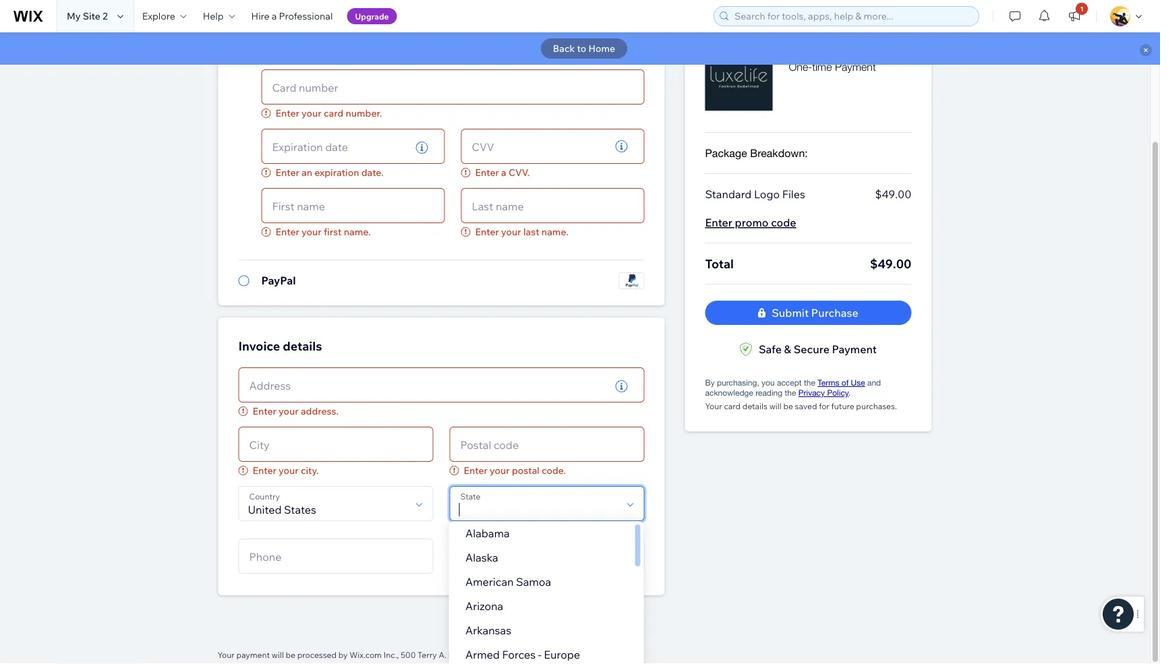 Task type: describe. For each thing, give the bounding box(es) containing it.
a for cvv.
[[501, 167, 507, 179]]

enter your city.
[[253, 465, 319, 477]]

Postal code text field
[[456, 428, 638, 462]]

back
[[553, 43, 575, 54]]

armed
[[465, 649, 500, 662]]

enter your first name.
[[276, 226, 371, 238]]

professional
[[279, 10, 333, 22]]

purchasing,
[[717, 379, 760, 388]]

policy
[[827, 389, 849, 398]]

future
[[832, 402, 855, 412]]

alabama
[[465, 527, 510, 541]]

Last name text field
[[468, 189, 638, 223]]

back to home button
[[541, 38, 628, 59]]

1 horizontal spatial will
[[770, 402, 782, 412]]

armed forces - europe
[[465, 649, 580, 662]]

your for your card details will be saved for future purchases.
[[705, 402, 722, 412]]

breakdown:
[[750, 147, 808, 160]]

0 vertical spatial card
[[324, 108, 344, 119]]

you
[[762, 379, 775, 388]]

.
[[849, 389, 851, 398]]

submit purchase button
[[705, 301, 912, 326]]

enter promo code button
[[705, 215, 797, 231]]

0 horizontal spatial be
[[286, 650, 296, 661]]

package
[[705, 147, 747, 160]]

and
[[868, 379, 881, 388]]

promo
[[735, 216, 769, 230]]

and acknowledge reading the
[[705, 379, 881, 398]]

last
[[523, 226, 540, 238]]

purchases.
[[856, 402, 897, 412]]

processed
[[297, 650, 337, 661]]

hire
[[251, 10, 270, 22]]

usa
[[601, 650, 618, 661]]

enter your last name.
[[475, 226, 569, 238]]

enter your postal code.
[[464, 465, 566, 477]]

invoice details
[[239, 339, 322, 354]]

enter for enter your city.
[[253, 465, 277, 477]]

your for card
[[302, 108, 322, 119]]

enter for enter your address.
[[253, 406, 277, 418]]

Search for tools, apps, help & more... field
[[731, 7, 975, 26]]

500
[[401, 650, 416, 661]]

my site 2
[[67, 10, 108, 22]]

secure
[[794, 343, 830, 357]]

paypal
[[261, 274, 296, 288]]

terms
[[818, 379, 840, 388]]

acknowledge
[[705, 389, 754, 398]]

enter promo code
[[705, 216, 797, 230]]

your for city.
[[279, 465, 299, 477]]

help button
[[195, 0, 243, 32]]

package breakdown:
[[705, 147, 808, 160]]

Phone telephone field
[[245, 540, 427, 574]]

invoice
[[239, 339, 280, 354]]

europe
[[544, 649, 580, 662]]

francois
[[448, 650, 480, 661]]

code.
[[542, 465, 566, 477]]

1 vertical spatial details
[[743, 402, 768, 412]]

First name text field
[[268, 189, 438, 223]]

city.
[[301, 465, 319, 477]]

logo
[[754, 188, 780, 201]]

-
[[538, 649, 541, 662]]

safe
[[759, 343, 782, 357]]

1
[[1081, 4, 1084, 13]]

files
[[782, 188, 806, 201]]

to
[[577, 43, 587, 54]]

ca
[[561, 650, 572, 661]]

accept
[[777, 379, 802, 388]]

forces
[[502, 649, 535, 662]]

francisco,
[[521, 650, 559, 661]]

back to home
[[553, 43, 615, 54]]

standard
[[705, 188, 752, 201]]

enter for enter your postal code.
[[464, 465, 488, 477]]

an
[[302, 167, 312, 179]]

hire a professional link
[[243, 0, 341, 32]]

code
[[771, 216, 797, 230]]

safe & secure payment
[[759, 343, 877, 357]]

2
[[103, 10, 108, 22]]

upgrade
[[355, 11, 389, 21]]

help
[[203, 10, 224, 22]]

Address text field
[[245, 369, 606, 402]]



Task type: locate. For each thing, give the bounding box(es) containing it.
0 horizontal spatial your
[[218, 650, 235, 661]]

a right hire at the top of page
[[272, 10, 277, 22]]

arkansas
[[465, 624, 511, 638]]

0 vertical spatial payment
[[835, 61, 876, 74]]

0 horizontal spatial details
[[283, 339, 322, 354]]

standard logo files
[[705, 188, 806, 201]]

be left 'processed'
[[286, 650, 296, 661]]

submit purchase
[[772, 307, 859, 320]]

Company name text field
[[456, 540, 638, 574]]

$49.00 for standard logo files
[[875, 188, 912, 201]]

terms of use link
[[818, 379, 865, 388]]

0 vertical spatial be
[[784, 402, 793, 412]]

0 horizontal spatial card
[[324, 108, 344, 119]]

City text field
[[245, 428, 427, 462]]

submit
[[772, 307, 809, 320]]

american samoa
[[465, 576, 551, 589]]

the up privacy at the bottom right of page
[[804, 379, 816, 388]]

use
[[851, 379, 865, 388]]

enter for enter your first name.
[[276, 226, 300, 238]]

0 vertical spatial a
[[272, 10, 277, 22]]

1 vertical spatial the
[[785, 389, 796, 398]]

a.
[[439, 650, 447, 661]]

be
[[784, 402, 793, 412], [286, 650, 296, 661]]

1 button
[[1060, 0, 1090, 32]]

payment up use at the bottom of page
[[832, 343, 877, 357]]

back to home alert
[[0, 32, 1160, 65]]

the inside and acknowledge reading the
[[785, 389, 796, 398]]

94158,
[[574, 650, 599, 661]]

privacy policy .
[[799, 389, 851, 398]]

1 horizontal spatial your
[[705, 402, 722, 412]]

your left payment
[[218, 650, 235, 661]]

enter for enter an expiration date.
[[276, 167, 300, 179]]

your left 'first'
[[302, 226, 322, 238]]

your payment will be processed by wix.com inc., 500 terry a. francois blvd., san francisco, ca 94158, usa
[[218, 650, 618, 661]]

your for address.
[[279, 406, 299, 418]]

san
[[505, 650, 519, 661]]

my
[[67, 10, 81, 22]]

name.
[[344, 226, 371, 238], [542, 226, 569, 238]]

list box containing alabama
[[449, 522, 644, 665]]

by
[[705, 379, 715, 388]]

payment right time
[[835, 61, 876, 74]]

payment
[[835, 61, 876, 74], [832, 343, 877, 357]]

be left "saved"
[[784, 402, 793, 412]]

2 name. from the left
[[542, 226, 569, 238]]

your left city.
[[279, 465, 299, 477]]

reading
[[756, 389, 783, 398]]

name. right 'first'
[[344, 226, 371, 238]]

wix.com
[[350, 650, 382, 661]]

of
[[842, 379, 849, 388]]

list box
[[449, 522, 644, 665]]

your left address.
[[279, 406, 299, 418]]

details right invoice
[[283, 339, 322, 354]]

1 vertical spatial payment
[[832, 343, 877, 357]]

will down reading
[[770, 402, 782, 412]]

postal
[[512, 465, 540, 477]]

one-
[[789, 61, 812, 74]]

first
[[324, 226, 342, 238]]

your left last
[[501, 226, 521, 238]]

will right payment
[[272, 650, 284, 661]]

enter for enter a cvv.
[[475, 167, 499, 179]]

enter inside button
[[705, 216, 733, 230]]

a for professional
[[272, 10, 277, 22]]

your
[[705, 402, 722, 412], [218, 650, 235, 661]]

1 horizontal spatial details
[[743, 402, 768, 412]]

your down acknowledge
[[705, 402, 722, 412]]

number.
[[346, 108, 382, 119]]

terry
[[418, 650, 437, 661]]

privacy
[[799, 389, 825, 398]]

$49.00 for total
[[870, 256, 912, 272]]

your left postal
[[490, 465, 510, 477]]

inc.,
[[384, 650, 399, 661]]

name. for enter your first name.
[[344, 226, 371, 238]]

0 horizontal spatial name.
[[344, 226, 371, 238]]

purchase
[[812, 307, 859, 320]]

address.
[[301, 406, 339, 418]]

saved
[[795, 402, 817, 412]]

enter for enter promo code
[[705, 216, 733, 230]]

american
[[465, 576, 513, 589]]

your for last
[[501, 226, 521, 238]]

the
[[804, 379, 816, 388], [785, 389, 796, 398]]

hire a professional
[[251, 10, 333, 22]]

1 vertical spatial your
[[218, 650, 235, 661]]

your for postal
[[490, 465, 510, 477]]

name. for enter your last name.
[[542, 226, 569, 238]]

1 vertical spatial $49.00
[[870, 256, 912, 272]]

alaska
[[465, 552, 498, 565]]

1 vertical spatial will
[[272, 650, 284, 661]]

home
[[589, 43, 615, 54]]

1 horizontal spatial a
[[501, 167, 507, 179]]

the down 'accept'
[[785, 389, 796, 398]]

0 vertical spatial your
[[705, 402, 722, 412]]

details
[[283, 339, 322, 354], [743, 402, 768, 412]]

name. right last
[[542, 226, 569, 238]]

card down acknowledge
[[724, 402, 741, 412]]

upgrade button
[[347, 8, 397, 24]]

1 horizontal spatial the
[[804, 379, 816, 388]]

enter a cvv.
[[475, 167, 530, 179]]

None telephone field
[[268, 130, 406, 164]]

explore
[[142, 10, 175, 22]]

details down reading
[[743, 402, 768, 412]]

1 horizontal spatial card
[[724, 402, 741, 412]]

card left number. at the top
[[324, 108, 344, 119]]

0 horizontal spatial a
[[272, 10, 277, 22]]

0 vertical spatial details
[[283, 339, 322, 354]]

by
[[339, 650, 348, 661]]

enter your address.
[[253, 406, 339, 418]]

0 vertical spatial will
[[770, 402, 782, 412]]

enter for enter your card number.
[[276, 108, 300, 119]]

a
[[272, 10, 277, 22], [501, 167, 507, 179]]

privacy policy link
[[799, 389, 849, 398]]

for
[[819, 402, 830, 412]]

one-time payment
[[789, 61, 876, 74]]

by purchasing, you accept the terms of use
[[705, 379, 865, 388]]

0 horizontal spatial will
[[272, 650, 284, 661]]

&
[[784, 343, 791, 357]]

expiration
[[315, 167, 359, 179]]

0 horizontal spatial the
[[785, 389, 796, 398]]

1 vertical spatial card
[[724, 402, 741, 412]]

1 vertical spatial be
[[286, 650, 296, 661]]

your for first
[[302, 226, 322, 238]]

1 horizontal spatial name.
[[542, 226, 569, 238]]

a left cvv.
[[501, 167, 507, 179]]

site
[[83, 10, 100, 22]]

arizona
[[465, 600, 503, 614]]

None field
[[245, 487, 410, 521], [456, 487, 621, 521], [245, 487, 410, 521], [456, 487, 621, 521]]

your for your payment will be processed by wix.com inc., 500 terry a. francois blvd., san francisco, ca 94158, usa
[[218, 650, 235, 661]]

blvd.,
[[482, 650, 503, 661]]

1 vertical spatial a
[[501, 167, 507, 179]]

1 name. from the left
[[344, 226, 371, 238]]

payment
[[236, 650, 270, 661]]

will
[[770, 402, 782, 412], [272, 650, 284, 661]]

date.
[[361, 167, 384, 179]]

samoa
[[516, 576, 551, 589]]

card
[[324, 108, 344, 119], [724, 402, 741, 412]]

0 vertical spatial $49.00
[[875, 188, 912, 201]]

your card details will be saved for future purchases.
[[705, 402, 897, 412]]

total
[[705, 256, 734, 272]]

your left number. at the top
[[302, 108, 322, 119]]

enter an expiration date.
[[276, 167, 384, 179]]

0 vertical spatial the
[[804, 379, 816, 388]]

enter for enter your last name.
[[475, 226, 499, 238]]

1 horizontal spatial be
[[784, 402, 793, 412]]



Task type: vqa. For each thing, say whether or not it's contained in the screenshot.
SAFE
yes



